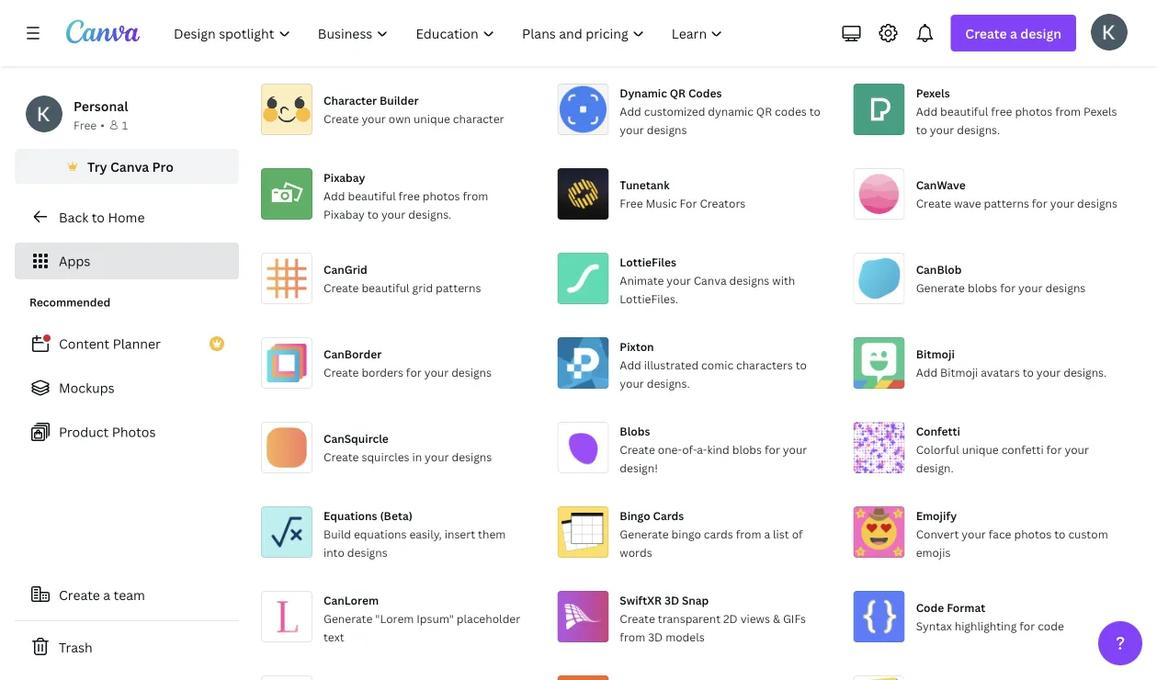 Task type: describe. For each thing, give the bounding box(es) containing it.
swiftxr 3d snap create transparent 2d views & gifs from 3d models
[[620, 592, 806, 644]]

designs inside canblob generate blobs for your designs
[[1045, 280, 1086, 295]]

in
[[412, 449, 422, 464]]

back
[[59, 208, 88, 226]]

dynamic
[[620, 85, 667, 100]]

bingo
[[620, 508, 650, 523]]

from for add beautiful free photos from pixabay to your designs.
[[463, 188, 488, 203]]

apps
[[59, 252, 90, 270]]

your inside canborder create borders for your designs
[[424, 364, 449, 380]]

from inside swiftxr 3d snap create transparent 2d views & gifs from 3d models
[[620, 629, 645, 644]]

canblob generate blobs for your designs
[[916, 261, 1086, 295]]

lottiefiles
[[620, 254, 676, 269]]

equations
[[323, 508, 377, 523]]

designs inside canwave create wave patterns for your designs
[[1077, 195, 1117, 210]]

for inside "blobs create one-of-a-kind blobs for your design!"
[[765, 442, 780, 457]]

pexels add beautiful free photos from pexels to your designs.
[[916, 85, 1117, 137]]

lottiefiles animate your canva designs with lottiefiles.
[[620, 254, 795, 306]]

beautiful for cangrid
[[362, 280, 410, 295]]

designs inside canborder create borders for your designs
[[451, 364, 492, 380]]

of
[[792, 526, 803, 541]]

syntax
[[916, 618, 952, 633]]

add for pixabay add beautiful free photos from pixabay to your designs.
[[323, 188, 345, 203]]

create a team
[[59, 586, 145, 603]]

them
[[478, 526, 506, 541]]

gifs
[[783, 611, 806, 626]]

canborder
[[323, 346, 382, 361]]

squircles
[[362, 449, 409, 464]]

free •
[[74, 117, 105, 132]]

canwave
[[916, 177, 966, 192]]

transparent
[[658, 611, 721, 626]]

cansquircle
[[323, 431, 389, 446]]

beautiful for pixabay
[[348, 188, 396, 203]]

snap
[[682, 592, 709, 607]]

unique inside character builder create your own unique character
[[414, 111, 450, 126]]

beautiful for pexels
[[940, 103, 988, 119]]

content
[[59, 335, 109, 352]]

1 horizontal spatial 3d
[[664, 592, 679, 607]]

canlorem generate "lorem ipsum" placeholder text
[[323, 592, 520, 644]]

your inside bitmoji add bitmoji avatars to your designs.
[[1036, 364, 1061, 380]]

grid
[[412, 280, 433, 295]]

add for bitmoji add bitmoji avatars to your designs.
[[916, 364, 938, 380]]

pixton add illustrated comic characters to your designs.
[[620, 339, 807, 391]]

free for pexels
[[991, 103, 1012, 119]]

cansquircle create squircles in your designs
[[323, 431, 492, 464]]

face
[[989, 526, 1011, 541]]

design.
[[916, 460, 954, 475]]

to inside pixton add illustrated comic characters to your designs.
[[796, 357, 807, 372]]

your inside "blobs create one-of-a-kind blobs for your design!"
[[783, 442, 807, 457]]

equations (beta) build equations easily, insert them into designs
[[323, 508, 506, 560]]

illustrated
[[644, 357, 699, 372]]

code
[[1038, 618, 1064, 633]]

a for team
[[103, 586, 110, 603]]

create inside dropdown button
[[965, 24, 1007, 42]]

blobs
[[620, 423, 650, 438]]

tunetank
[[620, 177, 669, 192]]

list
[[773, 526, 789, 541]]

bingo cards generate bingo cards from a list of words
[[620, 508, 803, 560]]

apps link
[[15, 243, 239, 279]]

easily,
[[409, 526, 442, 541]]

patterns inside canwave create wave patterns for your designs
[[984, 195, 1029, 210]]

back to home link
[[15, 199, 239, 235]]

your inside emojify convert your face photos to custom emojis
[[962, 526, 986, 541]]

blobs inside "blobs create one-of-a-kind blobs for your design!"
[[732, 442, 762, 457]]

photos for custom
[[1014, 526, 1052, 541]]

designs. inside pixton add illustrated comic characters to your designs.
[[647, 375, 690, 391]]

try canva pro
[[87, 158, 174, 175]]

builder
[[379, 92, 419, 108]]

to inside bitmoji add bitmoji avatars to your designs.
[[1023, 364, 1034, 380]]

custom
[[1068, 526, 1108, 541]]

highlighting
[[955, 618, 1017, 633]]

create inside "blobs create one-of-a-kind blobs for your design!"
[[620, 442, 655, 457]]

characters
[[736, 357, 793, 372]]

top level navigation element
[[162, 15, 738, 51]]

designs. inside pixabay add beautiful free photos from pixabay to your designs.
[[408, 206, 451, 221]]

back to home
[[59, 208, 145, 226]]

with
[[772, 272, 795, 288]]

confetti
[[1001, 442, 1044, 457]]

confetti
[[916, 423, 960, 438]]

mockups link
[[15, 369, 239, 406]]

content planner
[[59, 335, 161, 352]]

emojify convert your face photos to custom emojis
[[916, 508, 1108, 560]]

generate for canlorem generate "lorem ipsum" placeholder text
[[323, 611, 373, 626]]

cards
[[653, 508, 684, 523]]

your inside the cansquircle create squircles in your designs
[[425, 449, 449, 464]]

"lorem
[[375, 611, 414, 626]]

product photos
[[59, 423, 156, 441]]

for inside canborder create borders for your designs
[[406, 364, 422, 380]]

personal
[[74, 97, 128, 114]]

trash
[[59, 638, 92, 656]]

code
[[916, 600, 944, 615]]

your inside pixabay add beautiful free photos from pixabay to your designs.
[[381, 206, 406, 221]]

build
[[323, 526, 351, 541]]

photos for pexels
[[1015, 103, 1052, 119]]

1 pixabay from the top
[[323, 170, 365, 185]]

music
[[646, 195, 677, 210]]

models
[[665, 629, 705, 644]]

insert
[[445, 526, 475, 541]]

from for generate bingo cards from a list of words
[[736, 526, 761, 541]]

pixabay add beautiful free photos from pixabay to your designs.
[[323, 170, 488, 221]]

&
[[773, 611, 780, 626]]

cangrid
[[323, 261, 367, 277]]

convert
[[916, 526, 959, 541]]

colorful
[[916, 442, 959, 457]]

canva inside try canva pro 'button'
[[110, 158, 149, 175]]

create inside canwave create wave patterns for your designs
[[916, 195, 951, 210]]

text
[[323, 629, 344, 644]]

•
[[100, 117, 105, 132]]

product photos link
[[15, 414, 239, 450]]

animate
[[620, 272, 664, 288]]

content planner link
[[15, 325, 239, 362]]

unique inside confetti colorful unique confetti for your design.
[[962, 442, 999, 457]]

to right back on the left
[[92, 208, 105, 226]]

designs. inside pexels add beautiful free photos from pexels to your designs.
[[957, 122, 1000, 137]]

blobs inside canblob generate blobs for your designs
[[968, 280, 997, 295]]

to inside emojify convert your face photos to custom emojis
[[1054, 526, 1066, 541]]

1 vertical spatial 3d
[[648, 629, 663, 644]]

team
[[114, 586, 145, 603]]

wave
[[954, 195, 981, 210]]



Task type: locate. For each thing, give the bounding box(es) containing it.
to inside dynamic qr codes add customized dynamic qr codes to your designs
[[809, 103, 821, 119]]

blobs up bitmoji add bitmoji avatars to your designs.
[[968, 280, 997, 295]]

bingo
[[671, 526, 701, 541]]

1 vertical spatial qr
[[756, 103, 772, 119]]

your inside lottiefiles animate your canva designs with lottiefiles.
[[667, 272, 691, 288]]

free inside tunetank free music for creators
[[620, 195, 643, 210]]

1 vertical spatial beautiful
[[348, 188, 396, 203]]

add up the 'confetti'
[[916, 364, 938, 380]]

0 vertical spatial pixabay
[[323, 170, 365, 185]]

generate for canblob generate blobs for your designs
[[916, 280, 965, 295]]

list
[[15, 325, 239, 450]]

your inside canblob generate blobs for your designs
[[1018, 280, 1043, 295]]

for inside confetti colorful unique confetti for your design.
[[1046, 442, 1062, 457]]

1 vertical spatial free
[[620, 195, 643, 210]]

a left design
[[1010, 24, 1017, 42]]

to right characters
[[796, 357, 807, 372]]

borders
[[362, 364, 403, 380]]

your inside confetti colorful unique confetti for your design.
[[1065, 442, 1089, 457]]

create inside swiftxr 3d snap create transparent 2d views & gifs from 3d models
[[620, 611, 655, 626]]

your inside pexels add beautiful free photos from pexels to your designs.
[[930, 122, 954, 137]]

unique left the confetti on the bottom
[[962, 442, 999, 457]]

qr left codes
[[756, 103, 772, 119]]

customized
[[644, 103, 705, 119]]

character
[[453, 111, 504, 126]]

from inside bingo cards generate bingo cards from a list of words
[[736, 526, 761, 541]]

1 horizontal spatial canva
[[694, 272, 727, 288]]

0 horizontal spatial a
[[103, 586, 110, 603]]

patterns right "grid"
[[436, 280, 481, 295]]

patterns right wave on the right
[[984, 195, 1029, 210]]

your inside dynamic qr codes add customized dynamic qr codes to your designs
[[620, 122, 644, 137]]

mockups
[[59, 379, 115, 397]]

designs. right the avatars
[[1063, 364, 1107, 380]]

from right cards at right
[[736, 526, 761, 541]]

1 vertical spatial pexels
[[1083, 103, 1117, 119]]

words
[[620, 544, 652, 560]]

a
[[1010, 24, 1017, 42], [764, 526, 770, 541], [103, 586, 110, 603]]

from down character
[[463, 188, 488, 203]]

canva right animate
[[694, 272, 727, 288]]

free down 'create a design'
[[991, 103, 1012, 119]]

to
[[809, 103, 821, 119], [916, 122, 927, 137], [367, 206, 379, 221], [92, 208, 105, 226], [796, 357, 807, 372], [1023, 364, 1034, 380], [1054, 526, 1066, 541]]

0 horizontal spatial unique
[[414, 111, 450, 126]]

0 vertical spatial generate
[[916, 280, 965, 295]]

1 vertical spatial free
[[398, 188, 420, 203]]

designs. up 'cangrid create beautiful grid patterns'
[[408, 206, 451, 221]]

add down "pixton"
[[620, 357, 641, 372]]

for right the confetti on the bottom
[[1046, 442, 1062, 457]]

to inside pexels add beautiful free photos from pexels to your designs.
[[916, 122, 927, 137]]

0 vertical spatial photos
[[1015, 103, 1052, 119]]

from inside pexels add beautiful free photos from pexels to your designs.
[[1055, 103, 1081, 119]]

free for pixabay
[[398, 188, 420, 203]]

3d
[[664, 592, 679, 607], [648, 629, 663, 644]]

2 pixabay from the top
[[323, 206, 365, 221]]

for up bitmoji add bitmoji avatars to your designs.
[[1000, 280, 1016, 295]]

generate up words
[[620, 526, 669, 541]]

create down swiftxr
[[620, 611, 655, 626]]

free left •
[[74, 117, 97, 132]]

2 horizontal spatial generate
[[916, 280, 965, 295]]

trash link
[[15, 629, 239, 665]]

a left team
[[103, 586, 110, 603]]

to up "canwave"
[[916, 122, 927, 137]]

designs inside lottiefiles animate your canva designs with lottiefiles.
[[729, 272, 770, 288]]

kendall parks image
[[1091, 14, 1128, 50]]

add inside pexels add beautiful free photos from pexels to your designs.
[[916, 103, 938, 119]]

for right borders
[[406, 364, 422, 380]]

generate down canlorem on the bottom left of page
[[323, 611, 373, 626]]

canva right try
[[110, 158, 149, 175]]

photos down character
[[422, 188, 460, 203]]

0 horizontal spatial canva
[[110, 158, 149, 175]]

add
[[620, 103, 641, 119], [916, 103, 938, 119], [323, 188, 345, 203], [620, 357, 641, 372], [916, 364, 938, 380]]

1 horizontal spatial qr
[[756, 103, 772, 119]]

canva inside lottiefiles animate your canva designs with lottiefiles.
[[694, 272, 727, 288]]

home
[[108, 208, 145, 226]]

for left code
[[1019, 618, 1035, 633]]

create inside canborder create borders for your designs
[[323, 364, 359, 380]]

recommended
[[29, 295, 110, 310]]

add inside pixabay add beautiful free photos from pixabay to your designs.
[[323, 188, 345, 203]]

1 horizontal spatial unique
[[962, 442, 999, 457]]

bitmoji up the 'confetti'
[[916, 346, 955, 361]]

generate down canblob in the top of the page
[[916, 280, 965, 295]]

cards
[[704, 526, 733, 541]]

for inside code format syntax highlighting for code
[[1019, 618, 1035, 633]]

add up "canwave"
[[916, 103, 938, 119]]

2d
[[723, 611, 738, 626]]

into
[[323, 544, 344, 560]]

pixabay up cangrid
[[323, 206, 365, 221]]

try canva pro button
[[15, 149, 239, 184]]

comic
[[701, 357, 733, 372]]

0 vertical spatial a
[[1010, 24, 1017, 42]]

product
[[59, 423, 109, 441]]

kind
[[707, 442, 729, 457]]

canwave create wave patterns for your designs
[[916, 177, 1117, 210]]

create inside button
[[59, 586, 100, 603]]

2 vertical spatial photos
[[1014, 526, 1052, 541]]

blobs right kind
[[732, 442, 762, 457]]

create inside 'cangrid create beautiful grid patterns'
[[323, 280, 359, 295]]

0 vertical spatial beautiful
[[940, 103, 988, 119]]

format
[[947, 600, 985, 615]]

free
[[991, 103, 1012, 119], [398, 188, 420, 203]]

code format syntax highlighting for code
[[916, 600, 1064, 633]]

0 vertical spatial bitmoji
[[916, 346, 955, 361]]

to up cangrid
[[367, 206, 379, 221]]

to inside pixabay add beautiful free photos from pixabay to your designs.
[[367, 206, 379, 221]]

canva
[[110, 158, 149, 175], [694, 272, 727, 288]]

to left custom
[[1054, 526, 1066, 541]]

designs.
[[957, 122, 1000, 137], [408, 206, 451, 221], [1063, 364, 1107, 380], [647, 375, 690, 391]]

beautiful inside 'cangrid create beautiful grid patterns'
[[362, 280, 410, 295]]

swiftxr
[[620, 592, 662, 607]]

0 horizontal spatial free
[[398, 188, 420, 203]]

0 vertical spatial unique
[[414, 111, 450, 126]]

photos right the face
[[1014, 526, 1052, 541]]

a for design
[[1010, 24, 1017, 42]]

from for add beautiful free photos from pexels to your designs.
[[1055, 103, 1081, 119]]

views
[[740, 611, 770, 626]]

create a team button
[[15, 576, 239, 613]]

list containing content planner
[[15, 325, 239, 450]]

1
[[122, 117, 128, 132]]

photos inside pexels add beautiful free photos from pexels to your designs.
[[1015, 103, 1052, 119]]

1 horizontal spatial free
[[991, 103, 1012, 119]]

designs. up "canwave"
[[957, 122, 1000, 137]]

qr up the customized
[[670, 85, 686, 100]]

create down "canwave"
[[916, 195, 951, 210]]

0 horizontal spatial qr
[[670, 85, 686, 100]]

1 horizontal spatial generate
[[620, 526, 669, 541]]

lottiefiles.
[[620, 291, 678, 306]]

1 horizontal spatial blobs
[[968, 280, 997, 295]]

add up cangrid
[[323, 188, 345, 203]]

3d left snap
[[664, 592, 679, 607]]

your inside canwave create wave patterns for your designs
[[1050, 195, 1074, 210]]

your inside pixton add illustrated comic characters to your designs.
[[620, 375, 644, 391]]

from down swiftxr
[[620, 629, 645, 644]]

create inside the cansquircle create squircles in your designs
[[323, 449, 359, 464]]

codes
[[775, 103, 807, 119]]

create left design
[[965, 24, 1007, 42]]

(beta)
[[380, 508, 412, 523]]

create inside character builder create your own unique character
[[323, 111, 359, 126]]

1 horizontal spatial a
[[764, 526, 770, 541]]

to right codes
[[809, 103, 821, 119]]

confetti colorful unique confetti for your design.
[[916, 423, 1089, 475]]

beautiful inside pixabay add beautiful free photos from pixabay to your designs.
[[348, 188, 396, 203]]

1 vertical spatial photos
[[422, 188, 460, 203]]

0 vertical spatial patterns
[[984, 195, 1029, 210]]

emojis
[[916, 544, 951, 560]]

tunetank free music for creators
[[620, 177, 746, 210]]

2 vertical spatial generate
[[323, 611, 373, 626]]

free inside pixabay add beautiful free photos from pixabay to your designs.
[[398, 188, 420, 203]]

pro
[[152, 158, 174, 175]]

1 horizontal spatial free
[[620, 195, 643, 210]]

of-
[[682, 442, 697, 457]]

1 vertical spatial a
[[764, 526, 770, 541]]

a inside dropdown button
[[1010, 24, 1017, 42]]

free inside pexels add beautiful free photos from pexels to your designs.
[[991, 103, 1012, 119]]

for right wave on the right
[[1032, 195, 1047, 210]]

0 horizontal spatial blobs
[[732, 442, 762, 457]]

add inside bitmoji add bitmoji avatars to your designs.
[[916, 364, 938, 380]]

create up design!
[[620, 442, 655, 457]]

dynamic qr codes add customized dynamic qr codes to your designs
[[620, 85, 821, 137]]

photos inside emojify convert your face photos to custom emojis
[[1014, 526, 1052, 541]]

patterns inside 'cangrid create beautiful grid patterns'
[[436, 280, 481, 295]]

your inside character builder create your own unique character
[[362, 111, 386, 126]]

bitmoji
[[916, 346, 955, 361], [940, 364, 978, 380]]

equations
[[354, 526, 407, 541]]

blobs create one-of-a-kind blobs for your design!
[[620, 423, 807, 475]]

1 vertical spatial pixabay
[[323, 206, 365, 221]]

2 horizontal spatial a
[[1010, 24, 1017, 42]]

bitmoji left the avatars
[[940, 364, 978, 380]]

bitmoji add bitmoji avatars to your designs.
[[916, 346, 1107, 380]]

creators
[[700, 195, 746, 210]]

generate inside canlorem generate "lorem ipsum" placeholder text
[[323, 611, 373, 626]]

beautiful left "grid"
[[362, 280, 410, 295]]

2 vertical spatial a
[[103, 586, 110, 603]]

a inside bingo cards generate bingo cards from a list of words
[[764, 526, 770, 541]]

0 horizontal spatial free
[[74, 117, 97, 132]]

dynamic
[[708, 103, 753, 119]]

one-
[[658, 442, 682, 457]]

photos for pixabay
[[422, 188, 460, 203]]

pixabay down character
[[323, 170, 365, 185]]

add down the dynamic
[[620, 103, 641, 119]]

1 vertical spatial generate
[[620, 526, 669, 541]]

photos down design
[[1015, 103, 1052, 119]]

designs. down illustrated at right
[[647, 375, 690, 391]]

from down design
[[1055, 103, 1081, 119]]

generate inside bingo cards generate bingo cards from a list of words
[[620, 526, 669, 541]]

photos inside pixabay add beautiful free photos from pixabay to your designs.
[[422, 188, 460, 203]]

beautiful inside pexels add beautiful free photos from pexels to your designs.
[[940, 103, 988, 119]]

0 vertical spatial qr
[[670, 85, 686, 100]]

try
[[87, 158, 107, 175]]

create a design button
[[951, 15, 1076, 51]]

create down cangrid
[[323, 280, 359, 295]]

0 horizontal spatial generate
[[323, 611, 373, 626]]

own
[[389, 111, 411, 126]]

generate
[[916, 280, 965, 295], [620, 526, 669, 541], [323, 611, 373, 626]]

photos
[[112, 423, 156, 441]]

0 vertical spatial blobs
[[968, 280, 997, 295]]

generate inside canblob generate blobs for your designs
[[916, 280, 965, 295]]

1 horizontal spatial pexels
[[1083, 103, 1117, 119]]

designs inside the cansquircle create squircles in your designs
[[452, 449, 492, 464]]

create a design
[[965, 24, 1061, 42]]

1 vertical spatial canva
[[694, 272, 727, 288]]

0 vertical spatial 3d
[[664, 592, 679, 607]]

pixton
[[620, 339, 654, 354]]

add for pixton add illustrated comic characters to your designs.
[[620, 357, 641, 372]]

add for pexels add beautiful free photos from pexels to your designs.
[[916, 103, 938, 119]]

a inside button
[[103, 586, 110, 603]]

0 horizontal spatial patterns
[[436, 280, 481, 295]]

1 horizontal spatial patterns
[[984, 195, 1029, 210]]

1 vertical spatial unique
[[962, 442, 999, 457]]

0 vertical spatial free
[[991, 103, 1012, 119]]

to right the avatars
[[1023, 364, 1034, 380]]

3d left models on the right bottom of page
[[648, 629, 663, 644]]

a left the list at the right of the page
[[764, 526, 770, 541]]

design
[[1020, 24, 1061, 42]]

designs
[[647, 122, 687, 137], [1077, 195, 1117, 210], [729, 272, 770, 288], [1045, 280, 1086, 295], [451, 364, 492, 380], [452, 449, 492, 464], [347, 544, 387, 560]]

designs. inside bitmoji add bitmoji avatars to your designs.
[[1063, 364, 1107, 380]]

add inside pixton add illustrated comic characters to your designs.
[[620, 357, 641, 372]]

0 horizontal spatial 3d
[[648, 629, 663, 644]]

create left team
[[59, 586, 100, 603]]

for inside canblob generate blobs for your designs
[[1000, 280, 1016, 295]]

1 vertical spatial patterns
[[436, 280, 481, 295]]

free down own
[[398, 188, 420, 203]]

beautiful up "canwave"
[[940, 103, 988, 119]]

beautiful up cangrid
[[348, 188, 396, 203]]

0 horizontal spatial pexels
[[916, 85, 950, 100]]

1 vertical spatial bitmoji
[[940, 364, 978, 380]]

create down "canborder"
[[323, 364, 359, 380]]

create down character
[[323, 111, 359, 126]]

designs inside equations (beta) build equations easily, insert them into designs
[[347, 544, 387, 560]]

pixabay
[[323, 170, 365, 185], [323, 206, 365, 221]]

free down tunetank
[[620, 195, 643, 210]]

canlorem
[[323, 592, 379, 607]]

character
[[323, 92, 377, 108]]

0 vertical spatial pexels
[[916, 85, 950, 100]]

2 vertical spatial beautiful
[[362, 280, 410, 295]]

pexels
[[916, 85, 950, 100], [1083, 103, 1117, 119]]

qr
[[670, 85, 686, 100], [756, 103, 772, 119]]

0 vertical spatial free
[[74, 117, 97, 132]]

1 vertical spatial blobs
[[732, 442, 762, 457]]

from inside pixabay add beautiful free photos from pixabay to your designs.
[[463, 188, 488, 203]]

for inside canwave create wave patterns for your designs
[[1032, 195, 1047, 210]]

planner
[[113, 335, 161, 352]]

add inside dynamic qr codes add customized dynamic qr codes to your designs
[[620, 103, 641, 119]]

0 vertical spatial canva
[[110, 158, 149, 175]]

unique right own
[[414, 111, 450, 126]]

for
[[1032, 195, 1047, 210], [1000, 280, 1016, 295], [406, 364, 422, 380], [765, 442, 780, 457], [1046, 442, 1062, 457], [1019, 618, 1035, 633]]

photos
[[1015, 103, 1052, 119], [422, 188, 460, 203], [1014, 526, 1052, 541]]

for right kind
[[765, 442, 780, 457]]

create down cansquircle
[[323, 449, 359, 464]]

designs inside dynamic qr codes add customized dynamic qr codes to your designs
[[647, 122, 687, 137]]

canborder create borders for your designs
[[323, 346, 492, 380]]



Task type: vqa. For each thing, say whether or not it's contained in the screenshot.


